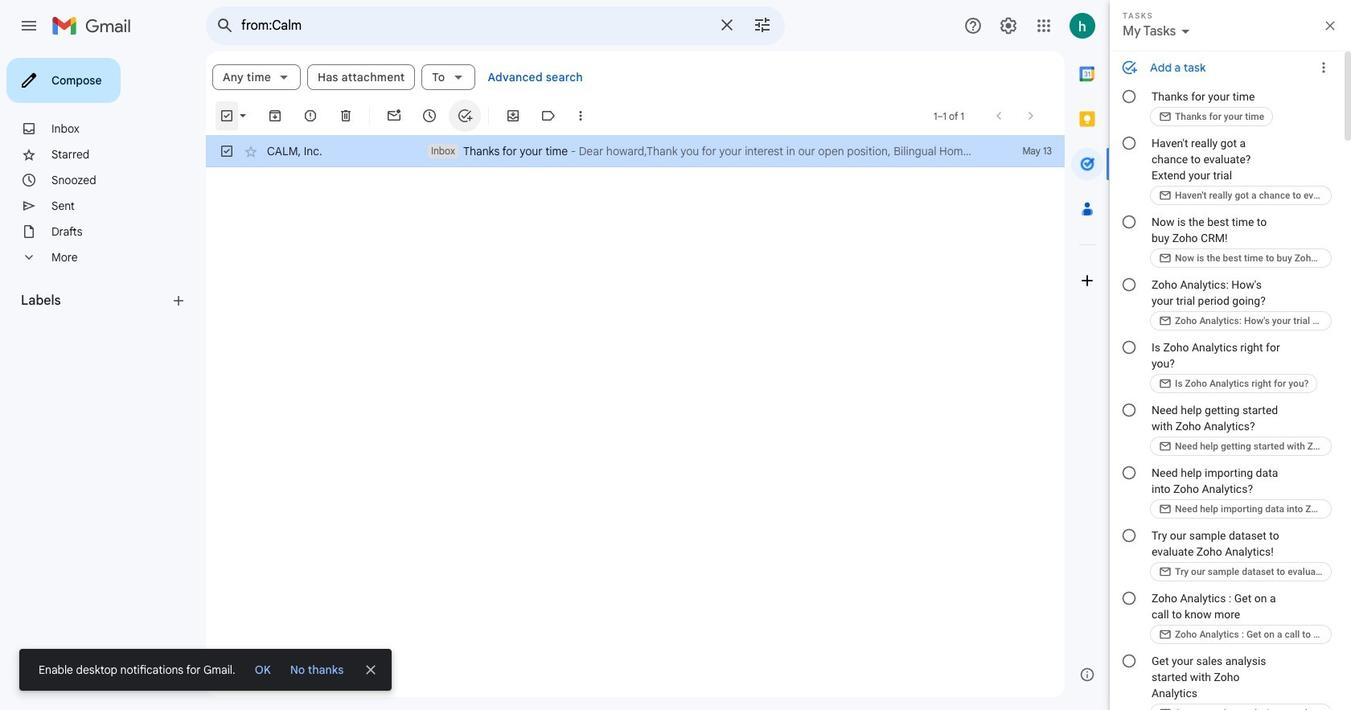Task type: describe. For each thing, give the bounding box(es) containing it.
add to tasks image
[[457, 108, 473, 124]]

Search mail text field
[[241, 18, 708, 34]]

main menu image
[[19, 16, 39, 35]]

support image
[[964, 16, 983, 35]]

snooze image
[[422, 108, 438, 124]]

gmail image
[[51, 10, 139, 42]]

settings image
[[999, 16, 1018, 35]]

archive image
[[267, 108, 283, 124]]

more email options image
[[573, 108, 589, 124]]

move to inbox image
[[505, 108, 521, 124]]

advanced search options image
[[747, 9, 779, 41]]

report spam image
[[302, 108, 319, 124]]

search mail image
[[211, 11, 240, 40]]



Task type: locate. For each thing, give the bounding box(es) containing it.
main content
[[206, 51, 1065, 697]]

None search field
[[206, 6, 785, 45]]

delete image
[[338, 108, 354, 124]]

heading
[[21, 293, 171, 309]]

labels image
[[541, 108, 557, 124]]

None checkbox
[[219, 108, 235, 124]]

clear search image
[[711, 9, 743, 41]]

row
[[206, 135, 1065, 167]]

navigation
[[0, 51, 206, 710]]

tab list
[[1065, 51, 1110, 652]]

None checkbox
[[219, 143, 235, 159]]

alert
[[19, 37, 1084, 691]]



Task type: vqa. For each thing, say whether or not it's contained in the screenshot.
main content
yes



